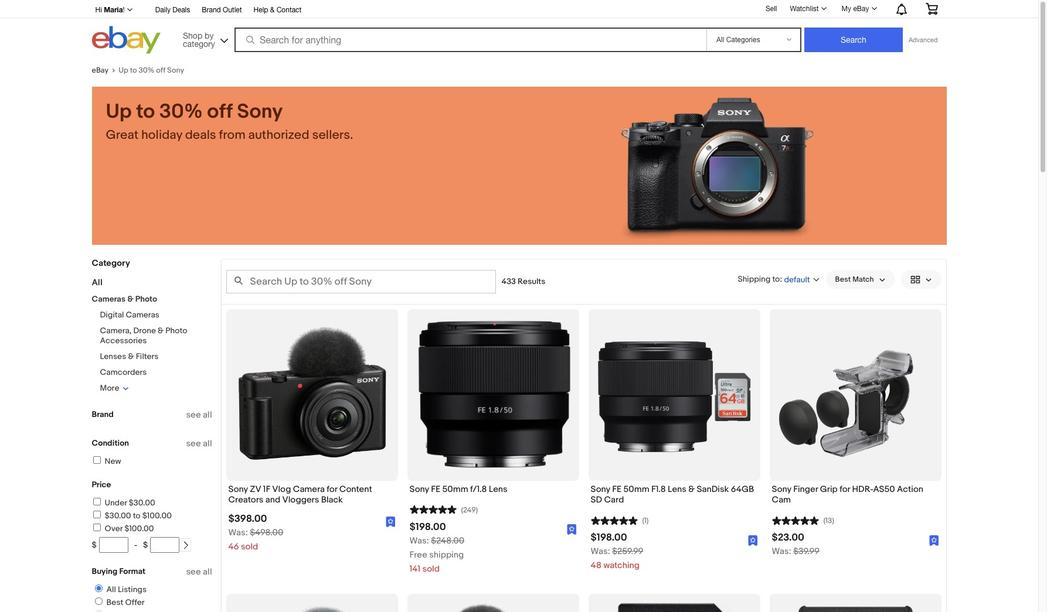 Task type: vqa. For each thing, say whether or not it's contained in the screenshot.
the middle the see all button
yes



Task type: locate. For each thing, give the bounding box(es) containing it.
5 out of 5 stars image up $23.00 at the bottom right of page
[[772, 515, 819, 526]]

-
[[134, 541, 137, 551]]

1 vertical spatial photo
[[166, 326, 187, 336]]

sony inside sony finger grip for hdr-as50 action cam
[[772, 484, 791, 495]]

was: inside was: $259.99 48 watching
[[591, 547, 610, 558]]

lenses & filters link
[[100, 352, 158, 362]]

1 vertical spatial up
[[106, 100, 132, 124]]

to down 'under $30.00'
[[133, 511, 140, 521]]

[object undefined] image for sony fe 50mm f/1.8 lens
[[567, 525, 577, 536]]

1 horizontal spatial 5 out of 5 stars image
[[591, 515, 638, 526]]

0 horizontal spatial brand
[[92, 410, 114, 420]]

daily
[[155, 6, 171, 14]]

1 $ from the left
[[92, 541, 97, 551]]

0 horizontal spatial 5 out of 5 stars image
[[410, 504, 456, 515]]

1 fe from the left
[[431, 484, 440, 495]]

to left default
[[772, 274, 780, 284]]

sony for sony finger grip for hdr-as50 action cam
[[772, 484, 791, 495]]

sony for sony zv 1f vlog camera for content creators and vloggers black
[[228, 484, 248, 495]]

1 for from the left
[[327, 484, 337, 495]]

1 all from the top
[[203, 410, 212, 421]]

0 horizontal spatial $198.00
[[410, 522, 446, 534]]

category
[[183, 39, 215, 48]]

fe for sony fe 50mm f1.8 lens & sandisk 64gb sd card
[[612, 484, 622, 495]]

camera,
[[100, 326, 132, 336]]

1 lens from the left
[[489, 484, 508, 495]]

see all button
[[186, 410, 212, 421], [186, 439, 212, 450], [186, 567, 212, 578]]

camcorders link
[[100, 368, 147, 378]]

2 see all button from the top
[[186, 439, 212, 450]]

lens right f1.8
[[668, 484, 686, 495]]

2 vertical spatial see all button
[[186, 567, 212, 578]]

was: inside was: $248.00 free shipping 141 sold
[[410, 536, 429, 547]]

50mm left f1.8
[[624, 484, 649, 495]]

0 vertical spatial brand
[[202, 6, 221, 14]]

help & contact
[[254, 6, 302, 14]]

for right camera
[[327, 484, 337, 495]]

all
[[92, 277, 102, 288], [106, 585, 116, 595]]

1 horizontal spatial $
[[143, 541, 148, 551]]

1f
[[263, 484, 270, 495]]

1 vertical spatial see
[[186, 439, 201, 450]]

was: $39.99
[[772, 547, 820, 558]]

sony finger grip for hdr-as50 action cam image
[[769, 331, 941, 460]]

0 horizontal spatial all
[[92, 277, 102, 288]]

condition
[[92, 439, 129, 449]]

5 out of 5 stars image for $248.00
[[410, 504, 456, 515]]

ebay
[[853, 5, 869, 13], [92, 66, 109, 75]]

2 see from the top
[[186, 439, 201, 450]]

brand inside account navigation
[[202, 6, 221, 14]]

0 horizontal spatial sold
[[241, 542, 258, 553]]

1 horizontal spatial off
[[207, 100, 233, 124]]

0 vertical spatial all
[[92, 277, 102, 288]]

(13)
[[823, 517, 834, 526]]

vlog
[[272, 484, 291, 495]]

0 vertical spatial up
[[119, 66, 128, 75]]

5 out of 5 stars image for $259.99
[[591, 515, 638, 526]]

all link
[[92, 277, 102, 288]]

0 vertical spatial 30%
[[139, 66, 154, 75]]

1 horizontal spatial all
[[106, 585, 116, 595]]

0 vertical spatial sold
[[241, 542, 258, 553]]

$198.00 down (1) link
[[591, 533, 627, 544]]

shipping to : default
[[738, 274, 810, 285]]

2 vertical spatial see all
[[186, 567, 212, 578]]

best offer link
[[90, 598, 147, 608]]

$ for the minimum value text box at the bottom of the page
[[92, 541, 97, 551]]

5 out of 5 stars image down card on the right bottom
[[591, 515, 638, 526]]

0 horizontal spatial best
[[106, 598, 123, 608]]

$30.00 up $30.00 to $100.00
[[129, 498, 155, 508]]

$259.99
[[612, 547, 643, 558]]

was: up 46
[[228, 528, 248, 539]]

0 vertical spatial photo
[[135, 294, 157, 304]]

1 vertical spatial off
[[207, 100, 233, 124]]

all down category at top
[[92, 277, 102, 288]]

shipping
[[429, 550, 464, 561]]

off
[[156, 66, 165, 75], [207, 100, 233, 124]]

sony down category on the top left of the page
[[167, 66, 184, 75]]

to for up to 30% off sony great holiday deals from authorized sellers.
[[136, 100, 155, 124]]

lens right f/1.8 on the bottom of the page
[[489, 484, 508, 495]]

[object undefined] image for sony fe 50mm f/1.8 lens
[[567, 524, 577, 536]]

was: for 48
[[591, 547, 610, 558]]

to inside shipping to : default
[[772, 274, 780, 284]]

up inside up to 30% off sony great holiday deals from authorized sellers.
[[106, 100, 132, 124]]

& inside account navigation
[[270, 6, 275, 14]]

$198.00
[[410, 522, 446, 534], [591, 533, 627, 544]]

content
[[339, 484, 372, 495]]

category
[[92, 258, 130, 269]]

sony left zv
[[228, 484, 248, 495]]

3 see all from the top
[[186, 567, 212, 578]]

2 vertical spatial see
[[186, 567, 201, 578]]

for inside sony finger grip for hdr-as50 action cam
[[840, 484, 850, 495]]

1 horizontal spatial best
[[835, 275, 851, 284]]

46
[[228, 542, 239, 553]]

sony 64gb sf-m series high speed tough sd card image
[[588, 595, 760, 613]]

0 horizontal spatial ebay
[[92, 66, 109, 75]]

1 horizontal spatial 50mm
[[624, 484, 649, 495]]

1 horizontal spatial 30%
[[159, 100, 203, 124]]

2 horizontal spatial 5 out of 5 stars image
[[772, 515, 819, 526]]

hi maria !
[[95, 5, 125, 14]]

sony
[[167, 66, 184, 75], [237, 100, 283, 124], [228, 484, 248, 495], [410, 484, 429, 495], [591, 484, 610, 495], [772, 484, 791, 495]]

photo inside digital cameras camera, drone & photo accessories lenses & filters camcorders
[[166, 326, 187, 336]]

sandisk
[[697, 484, 729, 495]]

buying format
[[92, 567, 145, 577]]

1 vertical spatial see all button
[[186, 439, 212, 450]]

cameras up drone
[[126, 310, 159, 320]]

2 for from the left
[[840, 484, 850, 495]]

best match button
[[826, 270, 895, 289]]

brand
[[202, 6, 221, 14], [92, 410, 114, 420]]

to up holiday
[[136, 100, 155, 124]]

all right all listings option
[[106, 585, 116, 595]]

lens inside sony fe 50mm f1.8 lens & sandisk 64gb sd card
[[668, 484, 686, 495]]

brand outlet link
[[202, 4, 242, 17]]

watchlist
[[790, 5, 819, 13]]

Over $100.00 checkbox
[[93, 524, 101, 532]]

30% right the ebay link
[[139, 66, 154, 75]]

contact
[[277, 6, 302, 14]]

50mm up "(249)" link
[[442, 484, 468, 495]]

help & contact link
[[254, 4, 302, 17]]

ebay left up to 30% off sony
[[92, 66, 109, 75]]

64gb
[[731, 484, 754, 495]]

1 vertical spatial best
[[106, 598, 123, 608]]

2 50mm from the left
[[624, 484, 649, 495]]

1 vertical spatial all
[[106, 585, 116, 595]]

sold
[[241, 542, 258, 553], [422, 564, 440, 575]]

1 vertical spatial cameras
[[126, 310, 159, 320]]

was: up free
[[410, 536, 429, 547]]

0 vertical spatial off
[[156, 66, 165, 75]]

& right help
[[270, 6, 275, 14]]

1 vertical spatial all
[[203, 439, 212, 450]]

0 vertical spatial see all button
[[186, 410, 212, 421]]

off inside up to 30% off sony great holiday deals from authorized sellers.
[[207, 100, 233, 124]]

$100.00 down $30.00 to $100.00
[[124, 524, 154, 534]]

$100.00 down 'under $30.00'
[[142, 511, 172, 521]]

outlet
[[223, 6, 242, 14]]

0 vertical spatial all
[[203, 410, 212, 421]]

0 vertical spatial best
[[835, 275, 851, 284]]

ebay right my
[[853, 5, 869, 13]]

best down all listings link
[[106, 598, 123, 608]]

see all
[[186, 410, 212, 421], [186, 439, 212, 450], [186, 567, 212, 578]]

$30.00
[[129, 498, 155, 508], [105, 511, 131, 521]]

sony finger grip for hdr-as50 action cam link
[[772, 484, 939, 509]]

fe right sd
[[612, 484, 622, 495]]

my ebay link
[[835, 2, 882, 16]]

1 vertical spatial brand
[[92, 410, 114, 420]]

(13) link
[[772, 515, 834, 526]]

lens for f/1.8
[[489, 484, 508, 495]]

fe inside sony fe 50mm f1.8 lens & sandisk 64gb sd card
[[612, 484, 622, 495]]

1 see all button from the top
[[186, 410, 212, 421]]

cameras up the digital
[[92, 294, 126, 304]]

to
[[130, 66, 137, 75], [136, 100, 155, 124], [772, 274, 780, 284], [133, 511, 140, 521]]

$30.00 to $100.00 checkbox
[[93, 511, 101, 519]]

2 fe from the left
[[612, 484, 622, 495]]

best inside dropdown button
[[835, 275, 851, 284]]

vloggers
[[282, 495, 319, 506]]

was: for free
[[410, 536, 429, 547]]

to inside up to 30% off sony great holiday deals from authorized sellers.
[[136, 100, 155, 124]]

see all for category
[[186, 410, 212, 421]]

sony up (1) link
[[591, 484, 610, 495]]

30% for up to 30% off sony
[[139, 66, 154, 75]]

brand outlet
[[202, 6, 242, 14]]

1 horizontal spatial fe
[[612, 484, 622, 495]]

sold inside was: $248.00 free shipping 141 sold
[[422, 564, 440, 575]]

1 horizontal spatial brand
[[202, 6, 221, 14]]

0 vertical spatial see
[[186, 410, 201, 421]]

0 horizontal spatial for
[[327, 484, 337, 495]]

accessories
[[100, 336, 147, 346]]

5 out of 5 stars image
[[410, 504, 456, 515], [591, 515, 638, 526], [772, 515, 819, 526]]

$248.00
[[431, 536, 464, 547]]

[object undefined] image
[[386, 516, 395, 527], [567, 524, 577, 536], [748, 535, 758, 546]]

1 vertical spatial $100.00
[[124, 524, 154, 534]]

sony inside sony fe 50mm f1.8 lens & sandisk 64gb sd card
[[591, 484, 610, 495]]

to right the ebay link
[[130, 66, 137, 75]]

30% up holiday
[[159, 100, 203, 124]]

[object undefined] image
[[386, 517, 395, 527], [567, 525, 577, 536], [929, 535, 939, 546], [748, 536, 758, 546], [929, 536, 939, 546]]

$ down "over $100.00" checkbox
[[92, 541, 97, 551]]

photo right drone
[[166, 326, 187, 336]]

all for brand
[[203, 439, 212, 450]]

over $100.00 link
[[91, 524, 154, 534]]

$ right -
[[143, 541, 148, 551]]

0 vertical spatial see all
[[186, 410, 212, 421]]

[object undefined] image for sony finger grip for hdr-as50 action cam
[[929, 536, 939, 546]]

50mm inside sony fe 50mm f1.8 lens & sandisk 64gb sd card
[[624, 484, 649, 495]]

maria
[[104, 5, 123, 14]]

up for up to 30% off sony
[[119, 66, 128, 75]]

sony inside up to 30% off sony great holiday deals from authorized sellers.
[[237, 100, 283, 124]]

0 horizontal spatial $
[[92, 541, 97, 551]]

sold inside was: $498.00 46 sold
[[241, 542, 258, 553]]

lenses
[[100, 352, 126, 362]]

sony up "(249)" link
[[410, 484, 429, 495]]

sold right 46
[[241, 542, 258, 553]]

digital cameras link
[[100, 310, 159, 320]]

1 horizontal spatial [object undefined] image
[[567, 524, 577, 536]]

deals
[[173, 6, 190, 14]]

submit price range image
[[182, 542, 190, 550]]

Maximum Value text field
[[150, 538, 180, 553]]

2 $ from the left
[[143, 541, 148, 551]]

1 horizontal spatial sold
[[422, 564, 440, 575]]

1 vertical spatial sold
[[422, 564, 440, 575]]

lens for f1.8
[[668, 484, 686, 495]]

1 horizontal spatial photo
[[166, 326, 187, 336]]

was: inside was: $498.00 46 sold
[[228, 528, 248, 539]]

0 horizontal spatial 30%
[[139, 66, 154, 75]]

for
[[327, 484, 337, 495], [840, 484, 850, 495]]

all
[[203, 410, 212, 421], [203, 439, 212, 450], [203, 567, 212, 578]]

sold right 141
[[422, 564, 440, 575]]

&
[[270, 6, 275, 14], [127, 294, 133, 304], [158, 326, 164, 336], [128, 352, 134, 362], [688, 484, 695, 495]]

$30.00 down under
[[105, 511, 131, 521]]

3 see from the top
[[186, 567, 201, 578]]

2 vertical spatial all
[[203, 567, 212, 578]]

all for all listings
[[106, 585, 116, 595]]

30% inside up to 30% off sony great holiday deals from authorized sellers.
[[159, 100, 203, 124]]

see all button for category
[[186, 410, 212, 421]]

1 vertical spatial see all
[[186, 439, 212, 450]]

2 all from the top
[[203, 439, 212, 450]]

sell
[[766, 4, 777, 13]]

sony inside sony zv 1f vlog camera for content creators and vloggers black
[[228, 484, 248, 495]]

action
[[897, 484, 923, 495]]

buying
[[92, 567, 117, 577]]

None submit
[[804, 28, 903, 52]]

[object undefined] image for sony fe 50mm f1.8 lens & sandisk 64gb sd card
[[748, 536, 758, 546]]

account navigation
[[89, 0, 947, 18]]

photo up digital cameras link at the left of the page
[[135, 294, 157, 304]]

1 see all from the top
[[186, 410, 212, 421]]

my ebay
[[842, 5, 869, 13]]

to for shipping to : default
[[772, 274, 780, 284]]

[object undefined] image for sony fe 50mm f1.8 lens & sandisk 64gb sd card
[[748, 535, 758, 546]]

fe up "(249)" link
[[431, 484, 440, 495]]

2 see all from the top
[[186, 439, 212, 450]]

141
[[410, 564, 420, 575]]

1 vertical spatial 30%
[[159, 100, 203, 124]]

0 horizontal spatial lens
[[489, 484, 508, 495]]

1 horizontal spatial ebay
[[853, 5, 869, 13]]

brand left outlet
[[202, 6, 221, 14]]

Auction radio
[[95, 611, 102, 613]]

sony up authorized
[[237, 100, 283, 124]]

5 out of 5 stars image down sony fe 50mm f/1.8 lens
[[410, 504, 456, 515]]

was: up the 48
[[591, 547, 610, 558]]

433 results
[[502, 277, 545, 287]]

sony fe 50mm f1.8 lens & sandisk 64gb sd card link
[[591, 484, 758, 509]]

& up digital cameras link at the left of the page
[[127, 294, 133, 304]]

0 horizontal spatial [object undefined] image
[[386, 516, 395, 527]]

30% for up to 30% off sony great holiday deals from authorized sellers.
[[159, 100, 203, 124]]

0 horizontal spatial fe
[[431, 484, 440, 495]]

sony zv 1f vlog camera for content creators and vloggers black image
[[226, 310, 398, 481]]

fe for sony fe 50mm f/1.8 lens
[[431, 484, 440, 495]]

1 see from the top
[[186, 410, 201, 421]]

holiday
[[141, 128, 182, 143]]

1 horizontal spatial lens
[[668, 484, 686, 495]]

brand down more
[[92, 410, 114, 420]]

hi
[[95, 6, 102, 14]]

1 vertical spatial ebay
[[92, 66, 109, 75]]

0 horizontal spatial photo
[[135, 294, 157, 304]]

1 horizontal spatial $198.00
[[591, 533, 627, 544]]

all for category
[[203, 410, 212, 421]]

for right grip
[[840, 484, 850, 495]]

watchlist link
[[784, 2, 832, 16]]

$198.00 down "(249)" link
[[410, 522, 446, 534]]

& left sandisk at the bottom
[[688, 484, 695, 495]]

0 horizontal spatial off
[[156, 66, 165, 75]]

0 vertical spatial cameras
[[92, 294, 126, 304]]

sony left the finger
[[772, 484, 791, 495]]

1 50mm from the left
[[442, 484, 468, 495]]

cameras inside digital cameras camera, drone & photo accessories lenses & filters camcorders
[[126, 310, 159, 320]]

0 horizontal spatial 50mm
[[442, 484, 468, 495]]

:
[[780, 274, 782, 284]]

2 lens from the left
[[668, 484, 686, 495]]

2 horizontal spatial [object undefined] image
[[748, 535, 758, 546]]

$100.00
[[142, 511, 172, 521], [124, 524, 154, 534]]

lens
[[489, 484, 508, 495], [668, 484, 686, 495]]

1 horizontal spatial for
[[840, 484, 850, 495]]

brand for brand
[[92, 410, 114, 420]]

0 vertical spatial ebay
[[853, 5, 869, 13]]

best left the match
[[835, 275, 851, 284]]

card
[[604, 495, 624, 506]]

sell link
[[760, 4, 782, 13]]



Task type: describe. For each thing, give the bounding box(es) containing it.
sony fe 50mm f1.8 lens & sandisk 64gb sd card image
[[588, 310, 760, 481]]

shop by category banner
[[89, 0, 947, 57]]

see for category
[[186, 410, 201, 421]]

see all button for brand
[[186, 439, 212, 450]]

and
[[265, 495, 280, 506]]

$30.00 to $100.00 link
[[91, 511, 172, 521]]

$198.00 for $259.99
[[591, 533, 627, 544]]

view: gallery view image
[[910, 273, 932, 286]]

sony fe 50mm f/1.8 lens image
[[407, 310, 579, 481]]

under $30.00
[[105, 498, 155, 508]]

sony zv 1f vlog camera for content creators and vloggers black link
[[228, 484, 395, 509]]

0 vertical spatial $100.00
[[142, 511, 172, 521]]

sony fe 50mm f/1.8 lens link
[[410, 484, 577, 498]]

$398.00
[[228, 514, 267, 526]]

3 see all button from the top
[[186, 567, 212, 578]]

deals
[[185, 128, 216, 143]]

up to 30% off sony
[[119, 66, 184, 75]]

(249) link
[[410, 504, 478, 515]]

offer
[[125, 598, 145, 608]]

50mm for f1.8
[[624, 484, 649, 495]]

ebay link
[[92, 66, 119, 75]]

my
[[842, 5, 851, 13]]

50mm for f/1.8
[[442, 484, 468, 495]]

watching
[[604, 561, 640, 572]]

& right drone
[[158, 326, 164, 336]]

$ for maximum value text field
[[143, 541, 148, 551]]

sony fe 50mm f1.8 lens & sandisk 64gb sd card
[[591, 484, 754, 506]]

camcorders
[[100, 368, 147, 378]]

shop by category button
[[178, 26, 230, 51]]

your shopping cart image
[[925, 3, 938, 15]]

all for all
[[92, 277, 102, 288]]

sony zv 1f vlog camera for content creators and vloggers black
[[228, 484, 372, 506]]

to for up to 30% off sony
[[130, 66, 137, 75]]

$23.00
[[772, 533, 804, 544]]

see all for brand
[[186, 439, 212, 450]]

authorized
[[248, 128, 309, 143]]

433
[[502, 277, 516, 287]]

drone
[[133, 326, 156, 336]]

help
[[254, 6, 268, 14]]

great
[[106, 128, 139, 143]]

for inside sony zv 1f vlog camera for content creators and vloggers black
[[327, 484, 337, 495]]

best for best offer
[[106, 598, 123, 608]]

shipping
[[738, 274, 771, 284]]

see for brand
[[186, 439, 201, 450]]

default
[[784, 275, 810, 285]]

match
[[853, 275, 874, 284]]

sony alpha zv-e10 aps-c mirrorless vlog camera with 16-50mm lens creator bundle image
[[226, 595, 398, 613]]

$39.99
[[793, 547, 820, 558]]

was: $259.99 48 watching
[[591, 547, 643, 572]]

(1) link
[[591, 515, 649, 526]]

daily deals
[[155, 6, 190, 14]]

cam
[[772, 495, 791, 506]]

sellers.
[[312, 128, 353, 143]]

price
[[92, 480, 111, 490]]

grip
[[820, 484, 838, 495]]

5 out of 5 stars image for $39.99
[[772, 515, 819, 526]]

All Listings radio
[[95, 585, 102, 593]]

results
[[518, 277, 545, 287]]

sony for sony fe 50mm f/1.8 lens
[[410, 484, 429, 495]]

ebay inside account navigation
[[853, 5, 869, 13]]

$30.00 to $100.00
[[105, 511, 172, 521]]

all listings
[[106, 585, 147, 595]]

listings
[[118, 585, 147, 595]]

0 vertical spatial $30.00
[[129, 498, 155, 508]]

filters
[[136, 352, 158, 362]]

& left filters
[[128, 352, 134, 362]]

daily deals link
[[155, 4, 190, 17]]

as50
[[873, 484, 895, 495]]

off for up to 30% off sony great holiday deals from authorized sellers.
[[207, 100, 233, 124]]

by
[[205, 31, 214, 40]]

brand for brand outlet
[[202, 6, 221, 14]]

camera
[[293, 484, 325, 495]]

hdr-
[[852, 484, 873, 495]]

zv
[[250, 484, 261, 495]]

to for $30.00 to $100.00
[[133, 511, 140, 521]]

New checkbox
[[93, 457, 101, 464]]

digital cameras camera, drone & photo accessories lenses & filters camcorders
[[100, 310, 187, 378]]

free
[[410, 550, 427, 561]]

up to 30% off sony great holiday deals from authorized sellers.
[[106, 100, 353, 143]]

finger
[[793, 484, 818, 495]]

camera, drone & photo accessories link
[[100, 326, 187, 346]]

black
[[321, 495, 343, 506]]

best for best match
[[835, 275, 851, 284]]

!
[[123, 6, 125, 14]]

over
[[105, 524, 123, 534]]

Enter your search keyword text field
[[226, 270, 496, 294]]

off for up to 30% off sony
[[156, 66, 165, 75]]

more button
[[100, 383, 129, 393]]

format
[[119, 567, 145, 577]]

up for up to 30% off sony great holiday deals from authorized sellers.
[[106, 100, 132, 124]]

Under $30.00 checkbox
[[93, 498, 101, 506]]

Best Offer radio
[[95, 598, 102, 606]]

under
[[105, 498, 127, 508]]

digital
[[100, 310, 124, 320]]

(249)
[[461, 506, 478, 515]]

3 all from the top
[[203, 567, 212, 578]]

Search for anything text field
[[236, 29, 704, 51]]

sd
[[591, 495, 602, 506]]

sony xqd g series 64gb xqd memory card image
[[769, 595, 941, 613]]

advanced
[[909, 36, 938, 43]]

was: for 46
[[228, 528, 248, 539]]

sony finger grip for hdr-as50 action cam
[[772, 484, 923, 506]]

shop
[[183, 31, 202, 40]]

creators
[[228, 495, 263, 506]]

1 vertical spatial $30.00
[[105, 511, 131, 521]]

$198.00 for $248.00
[[410, 522, 446, 534]]

was: down $23.00 at the bottom right of page
[[772, 547, 791, 558]]

cameras & photo
[[92, 294, 157, 304]]

Minimum Value text field
[[99, 538, 128, 553]]

shop by category
[[183, 31, 215, 48]]

sony fe 50mm f/1.8 lens
[[410, 484, 508, 495]]

sony for sony fe 50mm f1.8 lens & sandisk 64gb sd card
[[591, 484, 610, 495]]

none submit inside shop by category banner
[[804, 28, 903, 52]]

f/1.8
[[470, 484, 487, 495]]

sony zv1f vlog camera for content creators and vloggers black bundle image
[[407, 595, 579, 613]]

& inside sony fe 50mm f1.8 lens & sandisk 64gb sd card
[[688, 484, 695, 495]]



